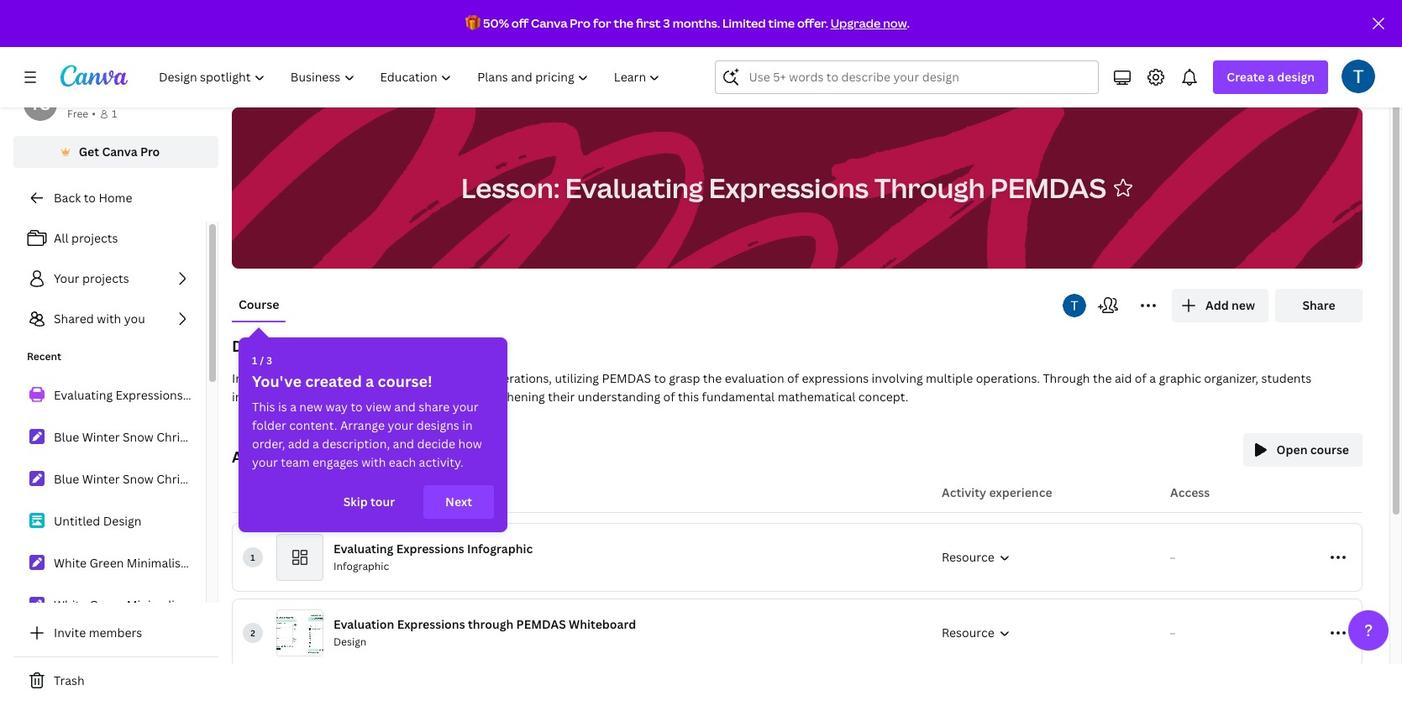 Task type: describe. For each thing, give the bounding box(es) containing it.
skip tour
[[343, 494, 395, 510]]

of right order
[[473, 370, 485, 386]]

back to home
[[54, 190, 132, 206]]

whiteboard
[[569, 617, 636, 633]]

1 students from the left
[[312, 370, 362, 386]]

0 vertical spatial your
[[453, 399, 479, 415]]

for
[[593, 15, 611, 31]]

blue winter snow christmas menu for first blue winter snow christmas menu link from the bottom
[[54, 471, 249, 487]]

1 inside 1 / 3 you've created a course! this is a new way to view and share your folder content. arrange your designs in order, add a description, and decide how your team engages with each activity.
[[252, 354, 257, 368]]

description
[[232, 336, 318, 356]]

is
[[278, 399, 287, 415]]

1 / 3 you've created a course! this is a new way to view and share your folder content. arrange your designs in order, add a description, and decide how your team engages with each activity.
[[252, 354, 482, 470]]

first
[[636, 15, 661, 31]]

through inside lesson: evaluating expressions through pemdas link
[[741, 86, 788, 102]]

1 vertical spatial your
[[388, 418, 414, 434]]

row containing evaluation expressions through pemdas whiteboard
[[233, 600, 1362, 667]]

evaluating expressions through pemdas link
[[305, 85, 537, 103]]

2
[[251, 628, 255, 639]]

resource for evaluation expressions through pemdas whiteboard
[[942, 625, 994, 641]]

list containing all projects
[[13, 222, 206, 336]]

🎁 50% off canva pro for the first 3 months. limited time offer. upgrade now .
[[466, 15, 910, 31]]

invite
[[54, 625, 86, 641]]

pro inside get canva pro button
[[140, 144, 160, 160]]

lesson: evaluating expressions through pemdas link
[[564, 85, 840, 103]]

months.
[[673, 15, 720, 31]]

operations,
[[488, 370, 552, 386]]

to inside back to home link
[[84, 190, 96, 206]]

0 vertical spatial with
[[97, 311, 121, 327]]

experience
[[989, 485, 1052, 501]]

now
[[883, 15, 907, 31]]

skip tour button
[[322, 486, 417, 519]]

mathematical
[[778, 389, 856, 405]]

view
[[366, 399, 391, 415]]

course button
[[232, 289, 286, 321]]

all projects link
[[13, 222, 206, 255]]

way
[[326, 399, 348, 415]]

evaluating for evaluating expressions through pemdas
[[305, 86, 364, 102]]

into
[[392, 370, 414, 386]]

of down grasp
[[663, 389, 675, 405]]

winter for 2nd blue winter snow christmas menu link from the bottom of the list containing evaluating expressions infographic
[[82, 429, 120, 445]]

expressions for evaluation expressions through pemdas whiteboard design
[[397, 617, 465, 633]]

operations.
[[976, 370, 1040, 386]]

1 vertical spatial and
[[393, 436, 414, 452]]

next
[[445, 494, 472, 510]]

folder
[[252, 418, 286, 434]]

skip
[[343, 494, 368, 510]]

with inside 1 / 3 you've created a course! this is a new way to view and share your folder content. arrange your designs in order, add a description, and decide how your team engages with each activity.
[[361, 455, 386, 470]]

time
[[768, 15, 795, 31]]

practice
[[318, 389, 364, 405]]

to for course!
[[351, 399, 363, 415]]

order
[[439, 370, 470, 386]]

open course
[[1277, 442, 1349, 458]]

untitled design link
[[13, 504, 206, 539]]

create
[[1227, 69, 1265, 85]]

share button
[[1275, 289, 1363, 323]]

top level navigation element
[[148, 60, 675, 94]]

blue for first blue winter snow christmas menu link from the bottom
[[54, 471, 79, 487]]

expressions inside button
[[709, 169, 869, 205]]

-- for evaluating expressions infographic
[[1170, 554, 1175, 562]]

/
[[260, 354, 264, 368]]

new inside dropdown button
[[1232, 297, 1255, 313]]

course!
[[378, 371, 432, 392]]

course
[[239, 297, 279, 313]]

evaluating expressions infographic infographic
[[334, 541, 533, 574]]

blue winter snow christmas menu for 2nd blue winter snow christmas menu link from the bottom of the list containing evaluating expressions infographic
[[54, 429, 249, 445]]

resource button for evaluation expressions through pemdas whiteboard
[[938, 621, 1164, 643]]

involving
[[872, 370, 923, 386]]

through
[[468, 617, 514, 633]]

team inside 1 / 3 you've created a course! this is a new way to view and share your folder content. arrange your designs in order, add a description, and decide how your team engages with each activity.
[[281, 455, 310, 470]]

understanding
[[578, 389, 660, 405]]

tara
[[67, 88, 91, 104]]

2 blue winter snow christmas menu link from the top
[[13, 462, 249, 497]]

evaluating inside lesson: evaluating expressions through pemdas link
[[609, 86, 668, 102]]

this
[[252, 399, 275, 415]]

free
[[67, 107, 88, 121]]

projects link
[[232, 85, 278, 103]]

limited
[[722, 15, 766, 31]]

order,
[[252, 436, 285, 452]]

you
[[124, 311, 145, 327]]

pemdas inside evaluation expressions through pemdas whiteboard design
[[516, 617, 566, 633]]

course
[[1310, 442, 1349, 458]]

of up the mathematical
[[787, 370, 799, 386]]

expressions for evaluating expressions infographic infographic
[[396, 541, 464, 557]]

recent
[[27, 349, 61, 364]]

new inside 1 / 3 you've created a course! this is a new way to view and share your folder content. arrange your designs in order, add a description, and decide how your team engages with each activity.
[[299, 399, 323, 415]]

infographic for evaluating expressions infographic infographic
[[467, 541, 533, 557]]

menu for 2nd blue winter snow christmas menu link from the bottom of the list containing evaluating expressions infographic
[[217, 429, 249, 445]]

0 vertical spatial team
[[149, 88, 178, 104]]

their
[[548, 389, 575, 405]]

get
[[79, 144, 99, 160]]

evaluation
[[334, 617, 394, 633]]

projects for your projects
[[82, 271, 129, 286]]

1 horizontal spatial pro
[[570, 15, 591, 31]]

tour
[[371, 494, 395, 510]]

strengthening
[[466, 389, 545, 405]]

tara schultz's team image
[[24, 87, 57, 121]]

free •
[[67, 107, 96, 121]]

2 students from the left
[[1261, 370, 1312, 386]]

shared with you
[[54, 311, 145, 327]]

a inside in this lesson, students dive into the order of operations, utilizing pemdas to grasp the evaluation of expressions involving multiple operations. through the aid of a graphic organizer, students independently practice problem-solving, strengthening their understanding of this fundamental mathematical concept.
[[1150, 370, 1156, 386]]

shared
[[54, 311, 94, 327]]

blue for 2nd blue winter snow christmas menu link from the bottom of the list containing evaluating expressions infographic
[[54, 429, 79, 445]]

open
[[1277, 442, 1308, 458]]

all
[[54, 230, 68, 246]]

canva inside button
[[102, 144, 137, 160]]

grasp
[[669, 370, 700, 386]]

graphic
[[1159, 370, 1201, 386]]

menu for first blue winter snow christmas menu link from the bottom
[[217, 471, 249, 487]]

0 vertical spatial this
[[246, 370, 267, 386]]

in this lesson, students dive into the order of operations, utilizing pemdas to grasp the evaluation of expressions involving multiple operations. through the aid of a graphic organizer, students independently practice problem-solving, strengthening their understanding of this fundamental mathematical concept. button
[[232, 370, 1363, 407]]

activity
[[942, 485, 986, 501]]

back
[[54, 190, 81, 206]]



Task type: locate. For each thing, give the bounding box(es) containing it.
0 vertical spatial menu
[[217, 429, 249, 445]]

1 vertical spatial this
[[678, 389, 699, 405]]

to left grasp
[[654, 370, 666, 386]]

2 blue from the top
[[54, 471, 79, 487]]

0 horizontal spatial infographic
[[186, 387, 251, 403]]

0 horizontal spatial students
[[312, 370, 362, 386]]

how
[[458, 436, 482, 452]]

1
[[112, 107, 117, 121], [252, 354, 257, 368], [251, 552, 255, 564]]

blue winter snow christmas menu link up 'untitled design' link
[[13, 462, 249, 497]]

design
[[103, 513, 142, 529], [334, 635, 367, 649]]

2 horizontal spatial to
[[654, 370, 666, 386]]

1 horizontal spatial lesson:
[[564, 86, 606, 102]]

untitled design
[[54, 513, 142, 529]]

a right is
[[290, 399, 297, 415]]

lesson: evaluating expressions through pemdas inside button
[[461, 169, 1106, 205]]

0 vertical spatial winter
[[82, 429, 120, 445]]

0 horizontal spatial pro
[[140, 144, 160, 160]]

lesson: evaluating expressions through pemdas for lesson: evaluating expressions through pemdas link
[[564, 86, 840, 102]]

blue down evaluating expressions infographic link
[[54, 429, 79, 445]]

winter for first blue winter snow christmas menu link from the bottom
[[82, 471, 120, 487]]

to for the
[[654, 370, 666, 386]]

2 menu from the top
[[217, 471, 249, 487]]

designs
[[416, 418, 459, 434]]

expressions inside evaluation expressions through pemdas whiteboard design
[[397, 617, 465, 633]]

evaluating inside evaluating expressions infographic link
[[54, 387, 113, 403]]

menu left order,
[[217, 429, 249, 445]]

content.
[[289, 418, 337, 434]]

0 horizontal spatial team
[[149, 88, 178, 104]]

blue winter snow christmas menu link down evaluating expressions infographic link
[[13, 420, 249, 455]]

design right untitled
[[103, 513, 142, 529]]

lesson:
[[564, 86, 606, 102], [461, 169, 560, 205]]

1 blue winter snow christmas menu from the top
[[54, 429, 249, 445]]

this down grasp
[[678, 389, 699, 405]]

expressions inside list
[[116, 387, 183, 403]]

infographic down "in"
[[186, 387, 251, 403]]

to inside in this lesson, students dive into the order of operations, utilizing pemdas to grasp the evaluation of expressions involving multiple operations. through the aid of a graphic organizer, students independently practice problem-solving, strengthening their understanding of this fundamental mathematical concept.
[[654, 370, 666, 386]]

0 vertical spatial infographic
[[186, 387, 251, 403]]

1 down schultz's at top
[[112, 107, 117, 121]]

1 vertical spatial lesson: evaluating expressions through pemdas
[[461, 169, 1106, 205]]

0 horizontal spatial lesson:
[[461, 169, 560, 205]]

1 vertical spatial pro
[[140, 144, 160, 160]]

1 vertical spatial projects
[[82, 271, 129, 286]]

1 horizontal spatial students
[[1261, 370, 1312, 386]]

evaluating inside evaluating expressions infographic infographic
[[334, 541, 393, 557]]

1 vertical spatial with
[[361, 455, 386, 470]]

blue winter snow christmas menu down 'evaluating expressions infographic'
[[54, 429, 249, 445]]

2 row from the top
[[233, 600, 1362, 667]]

pro up back to home link
[[140, 144, 160, 160]]

untitled
[[54, 513, 100, 529]]

evaluating inside lesson: evaluating expressions through pemdas button
[[565, 169, 703, 205]]

2 resource from the top
[[942, 625, 994, 641]]

1 horizontal spatial canva
[[531, 15, 568, 31]]

1 vertical spatial christmas
[[156, 471, 214, 487]]

fundamental
[[702, 389, 775, 405]]

0 horizontal spatial this
[[246, 370, 267, 386]]

lesson: for lesson: evaluating expressions through pemdas button
[[461, 169, 560, 205]]

1 -- from the top
[[1170, 554, 1175, 562]]

tara schultz image
[[1342, 60, 1375, 93]]

0 vertical spatial snow
[[123, 429, 154, 445]]

0 horizontal spatial to
[[84, 190, 96, 206]]

the
[[614, 15, 634, 31], [417, 370, 436, 386], [703, 370, 722, 386], [1093, 370, 1112, 386]]

3 right /
[[266, 354, 272, 368]]

0 vertical spatial lesson: evaluating expressions through pemdas
[[564, 86, 840, 102]]

1 vertical spatial new
[[299, 399, 323, 415]]

description,
[[322, 436, 390, 452]]

1 winter from the top
[[82, 429, 120, 445]]

winter up untitled design
[[82, 471, 120, 487]]

0 vertical spatial blue
[[54, 429, 79, 445]]

and down the course!
[[394, 399, 416, 415]]

list containing evaluating expressions infographic
[[13, 378, 251, 623]]

members
[[89, 625, 142, 641]]

1 row from the top
[[233, 524, 1362, 591]]

expressions
[[367, 86, 435, 102], [671, 86, 738, 102], [709, 169, 869, 205], [116, 387, 183, 403], [396, 541, 464, 557], [397, 617, 465, 633]]

evaluating expressions infographic
[[54, 387, 251, 403]]

0 vertical spatial 3
[[663, 15, 670, 31]]

list
[[13, 222, 206, 336], [13, 378, 251, 623]]

lesson,
[[270, 370, 309, 386]]

0 vertical spatial 1
[[112, 107, 117, 121]]

blue up untitled
[[54, 471, 79, 487]]

1 horizontal spatial your
[[388, 418, 414, 434]]

your
[[54, 271, 80, 286]]

3 inside 1 / 3 you've created a course! this is a new way to view and share your folder content. arrange your designs in order, add a description, and decide how your team engages with each activity.
[[266, 354, 272, 368]]

1 vertical spatial team
[[281, 455, 310, 470]]

add new button
[[1172, 289, 1269, 323]]

trash link
[[13, 665, 218, 698]]

access
[[1170, 485, 1210, 501]]

1 vertical spatial menu
[[217, 471, 249, 487]]

your up "in"
[[453, 399, 479, 415]]

design inside evaluation expressions through pemdas whiteboard design
[[334, 635, 367, 649]]

1 vertical spatial row
[[233, 600, 1362, 667]]

0 vertical spatial --
[[1170, 554, 1175, 562]]

.
[[907, 15, 910, 31]]

upgrade now button
[[831, 15, 907, 31]]

1 vertical spatial 3
[[266, 354, 272, 368]]

projects
[[232, 86, 278, 102]]

1 vertical spatial to
[[654, 370, 666, 386]]

in
[[232, 370, 243, 386]]

expressions for evaluating expressions through pemdas
[[367, 86, 435, 102]]

organizer,
[[1204, 370, 1259, 386]]

1 vertical spatial winter
[[82, 471, 120, 487]]

a left graphic
[[1150, 370, 1156, 386]]

projects right the all
[[71, 230, 118, 246]]

0 vertical spatial projects
[[71, 230, 118, 246]]

2 -- from the top
[[1170, 629, 1175, 638]]

each
[[389, 455, 416, 470]]

engages
[[313, 455, 359, 470]]

team right schultz's at top
[[149, 88, 178, 104]]

with
[[97, 311, 121, 327], [361, 455, 386, 470]]

0 vertical spatial blue winter snow christmas menu
[[54, 429, 249, 445]]

invite members button
[[13, 617, 218, 650]]

0 horizontal spatial with
[[97, 311, 121, 327]]

projects right "your"
[[82, 271, 129, 286]]

0 vertical spatial christmas
[[156, 429, 214, 445]]

snow for 2nd blue winter snow christmas menu link from the bottom of the list containing evaluating expressions infographic
[[123, 429, 154, 445]]

lesson: inside lesson: evaluating expressions through pemdas link
[[564, 86, 606, 102]]

1 vertical spatial infographic
[[467, 541, 533, 557]]

lesson: inside lesson: evaluating expressions through pemdas button
[[461, 169, 560, 205]]

activities
[[232, 447, 302, 467]]

infographic
[[186, 387, 251, 403], [467, 541, 533, 557], [334, 560, 389, 574]]

concept.
[[858, 389, 909, 405]]

menu down activities
[[217, 471, 249, 487]]

infographic down next button
[[467, 541, 533, 557]]

0 horizontal spatial new
[[299, 399, 323, 415]]

0 vertical spatial and
[[394, 399, 416, 415]]

resource button for evaluating expressions infographic
[[938, 545, 1164, 567]]

this down /
[[246, 370, 267, 386]]

trash
[[54, 673, 85, 689]]

infographic inside evaluating expressions infographic link
[[186, 387, 251, 403]]

evaluation
[[725, 370, 784, 386]]

1 christmas from the top
[[156, 429, 214, 445]]

1 vertical spatial list
[[13, 378, 251, 623]]

your down order,
[[252, 455, 278, 470]]

through
[[437, 86, 485, 102], [741, 86, 788, 102], [874, 169, 985, 205], [1043, 370, 1090, 386]]

1 inside row
[[251, 552, 255, 564]]

1 horizontal spatial design
[[334, 635, 367, 649]]

0 vertical spatial canva
[[531, 15, 568, 31]]

1 vertical spatial 1
[[252, 354, 257, 368]]

snow for first blue winter snow christmas menu link from the bottom
[[123, 471, 154, 487]]

design
[[1277, 69, 1315, 85]]

0 vertical spatial resource button
[[938, 545, 1164, 567]]

2 horizontal spatial your
[[453, 399, 479, 415]]

1 vertical spatial blue
[[54, 471, 79, 487]]

home
[[99, 190, 132, 206]]

0 horizontal spatial your
[[252, 455, 278, 470]]

add new
[[1206, 297, 1255, 313]]

2 vertical spatial infographic
[[334, 560, 389, 574]]

🎁
[[466, 15, 481, 31]]

1 vertical spatial resource
[[942, 625, 994, 641]]

a inside dropdown button
[[1268, 69, 1274, 85]]

create a design button
[[1213, 60, 1328, 94]]

in
[[462, 418, 473, 434]]

1 left /
[[252, 354, 257, 368]]

a left design
[[1268, 69, 1274, 85]]

1 horizontal spatial new
[[1232, 297, 1255, 313]]

-
[[1170, 554, 1173, 562], [1173, 554, 1175, 562], [1170, 629, 1173, 638], [1173, 629, 1175, 638]]

in this lesson, students dive into the order of operations, utilizing pemdas to grasp the evaluation of expressions involving multiple operations. through the aid of a graphic organizer, students independently practice problem-solving, strengthening their understanding of this fundamental mathematical concept.
[[232, 370, 1314, 405]]

resource for evaluating expressions infographic
[[942, 549, 994, 565]]

the right for
[[614, 15, 634, 31]]

dive
[[365, 370, 389, 386]]

0 vertical spatial lesson:
[[564, 86, 606, 102]]

pemdas inside in this lesson, students dive into the order of operations, utilizing pemdas to grasp the evaluation of expressions involving multiple operations. through the aid of a graphic organizer, students independently practice problem-solving, strengthening their understanding of this fundamental mathematical concept.
[[602, 370, 651, 386]]

1 vertical spatial resource button
[[938, 621, 1164, 643]]

1 blue winter snow christmas menu link from the top
[[13, 420, 249, 455]]

2 snow from the top
[[123, 471, 154, 487]]

2 vertical spatial 1
[[251, 552, 255, 564]]

-- for evaluation expressions through pemdas whiteboard
[[1170, 629, 1175, 638]]

0 horizontal spatial design
[[103, 513, 142, 529]]

a up view
[[365, 371, 374, 392]]

winter
[[82, 429, 120, 445], [82, 471, 120, 487]]

lesson: for lesson: evaluating expressions through pemdas link
[[564, 86, 606, 102]]

you've
[[252, 371, 302, 392]]

create a design
[[1227, 69, 1315, 85]]

1 blue from the top
[[54, 429, 79, 445]]

1 list from the top
[[13, 222, 206, 336]]

3 right the first
[[663, 15, 670, 31]]

share
[[1303, 297, 1335, 313]]

0 vertical spatial new
[[1232, 297, 1255, 313]]

tara schultz's team element
[[24, 87, 57, 121]]

1 horizontal spatial to
[[351, 399, 363, 415]]

snow down evaluating expressions infographic link
[[123, 429, 154, 445]]

new right add
[[1232, 297, 1255, 313]]

2 vertical spatial to
[[351, 399, 363, 415]]

projects inside 'link'
[[71, 230, 118, 246]]

0 horizontal spatial 3
[[266, 354, 272, 368]]

students up practice in the bottom of the page
[[312, 370, 362, 386]]

1 resource from the top
[[942, 549, 994, 565]]

new up content.
[[299, 399, 323, 415]]

projects for all projects
[[71, 230, 118, 246]]

team down add
[[281, 455, 310, 470]]

2 christmas from the top
[[156, 471, 214, 487]]

row
[[233, 524, 1362, 591], [233, 600, 1362, 667]]

with left the you
[[97, 311, 121, 327]]

resource
[[942, 549, 994, 565], [942, 625, 994, 641]]

2 resource button from the top
[[938, 621, 1164, 643]]

your down view
[[388, 418, 414, 434]]

through inside in this lesson, students dive into the order of operations, utilizing pemdas to grasp the evaluation of expressions involving multiple operations. through the aid of a graphic organizer, students independently practice problem-solving, strengthening their understanding of this fundamental mathematical concept.
[[1043, 370, 1090, 386]]

get canva pro
[[79, 144, 160, 160]]

the right into
[[417, 370, 436, 386]]

Search search field
[[749, 61, 1066, 93]]

1 vertical spatial snow
[[123, 471, 154, 487]]

1 horizontal spatial infographic
[[334, 560, 389, 574]]

design down evaluation
[[334, 635, 367, 649]]

evaluation expressions through pemdas whiteboard design
[[334, 617, 636, 649]]

add
[[288, 436, 310, 452]]

0 vertical spatial list
[[13, 222, 206, 336]]

2 list from the top
[[13, 378, 251, 623]]

blue winter snow christmas menu up 'untitled design' link
[[54, 471, 249, 487]]

created
[[305, 371, 362, 392]]

problem-
[[367, 389, 420, 405]]

evaluating expressions infographic link
[[13, 378, 251, 413]]

1 vertical spatial --
[[1170, 629, 1175, 638]]

canva right off
[[531, 15, 568, 31]]

with down description,
[[361, 455, 386, 470]]

lesson: evaluating expressions through pemdas
[[564, 86, 840, 102], [461, 169, 1106, 205]]

shared with you link
[[13, 302, 206, 336]]

upgrade
[[831, 15, 881, 31]]

a right add
[[313, 436, 319, 452]]

schultz's
[[94, 88, 146, 104]]

students right 'organizer,'
[[1261, 370, 1312, 386]]

pro
[[570, 15, 591, 31], [140, 144, 160, 160]]

expressions for evaluating expressions infographic
[[116, 387, 183, 403]]

and up each
[[393, 436, 414, 452]]

0 vertical spatial row
[[233, 524, 1362, 591]]

1 horizontal spatial with
[[361, 455, 386, 470]]

row containing evaluating expressions infographic
[[233, 524, 1362, 591]]

2 vertical spatial your
[[252, 455, 278, 470]]

to
[[84, 190, 96, 206], [654, 370, 666, 386], [351, 399, 363, 415]]

expressions inside evaluating expressions infographic infographic
[[396, 541, 464, 557]]

this
[[246, 370, 267, 386], [678, 389, 699, 405]]

tara schultz's team
[[67, 88, 178, 104]]

1 menu from the top
[[217, 429, 249, 445]]

your projects
[[54, 271, 129, 286]]

evaluating for evaluating expressions infographic
[[54, 387, 113, 403]]

lesson: evaluating expressions through pemdas for lesson: evaluating expressions through pemdas button
[[461, 169, 1106, 205]]

evaluating for evaluating expressions infographic infographic
[[334, 541, 393, 557]]

the left aid
[[1093, 370, 1112, 386]]

resource button
[[938, 545, 1164, 567], [938, 621, 1164, 643]]

canva right get
[[102, 144, 137, 160]]

of right aid
[[1135, 370, 1147, 386]]

0 vertical spatial design
[[103, 513, 142, 529]]

1 up 2
[[251, 552, 255, 564]]

None search field
[[715, 60, 1099, 94]]

2 blue winter snow christmas menu from the top
[[54, 471, 249, 487]]

1 vertical spatial design
[[334, 635, 367, 649]]

to right back
[[84, 190, 96, 206]]

new
[[1232, 297, 1255, 313], [299, 399, 323, 415]]

0 vertical spatial to
[[84, 190, 96, 206]]

decide
[[417, 436, 455, 452]]

1 horizontal spatial this
[[678, 389, 699, 405]]

2 winter from the top
[[82, 471, 120, 487]]

1 vertical spatial canva
[[102, 144, 137, 160]]

--
[[1170, 554, 1175, 562], [1170, 629, 1175, 638]]

1 horizontal spatial team
[[281, 455, 310, 470]]

1 horizontal spatial 3
[[663, 15, 670, 31]]

0 vertical spatial pro
[[570, 15, 591, 31]]

all projects
[[54, 230, 118, 246]]

independently
[[232, 389, 315, 405]]

blue winter snow christmas menu link
[[13, 420, 249, 455], [13, 462, 249, 497]]

0 horizontal spatial canva
[[102, 144, 137, 160]]

invite members
[[54, 625, 142, 641]]

through inside lesson: evaluating expressions through pemdas button
[[874, 169, 985, 205]]

add
[[1206, 297, 1229, 313]]

1 resource button from the top
[[938, 545, 1164, 567]]

solving,
[[420, 389, 463, 405]]

0 vertical spatial resource
[[942, 549, 994, 565]]

2 horizontal spatial infographic
[[467, 541, 533, 557]]

to inside 1 / 3 you've created a course! this is a new way to view and share your folder content. arrange your designs in order, add a description, and decide how your team engages with each activity.
[[351, 399, 363, 415]]

winter down evaluating expressions infographic link
[[82, 429, 120, 445]]

to up 'arrange'
[[351, 399, 363, 415]]

pro left for
[[570, 15, 591, 31]]

arrange
[[340, 418, 385, 434]]

1 vertical spatial blue winter snow christmas menu link
[[13, 462, 249, 497]]

the right grasp
[[703, 370, 722, 386]]

offer.
[[797, 15, 828, 31]]

evaluating inside "evaluating expressions through pemdas" link
[[305, 86, 364, 102]]

through inside "evaluating expressions through pemdas" link
[[437, 86, 485, 102]]

infographic up evaluation
[[334, 560, 389, 574]]

snow up 'untitled design' link
[[123, 471, 154, 487]]

0 vertical spatial blue winter snow christmas menu link
[[13, 420, 249, 455]]

infographic for evaluating expressions infographic
[[186, 387, 251, 403]]

1 snow from the top
[[123, 429, 154, 445]]

1 vertical spatial blue winter snow christmas menu
[[54, 471, 249, 487]]

1 vertical spatial lesson:
[[461, 169, 560, 205]]



Task type: vqa. For each thing, say whether or not it's contained in the screenshot.
For
yes



